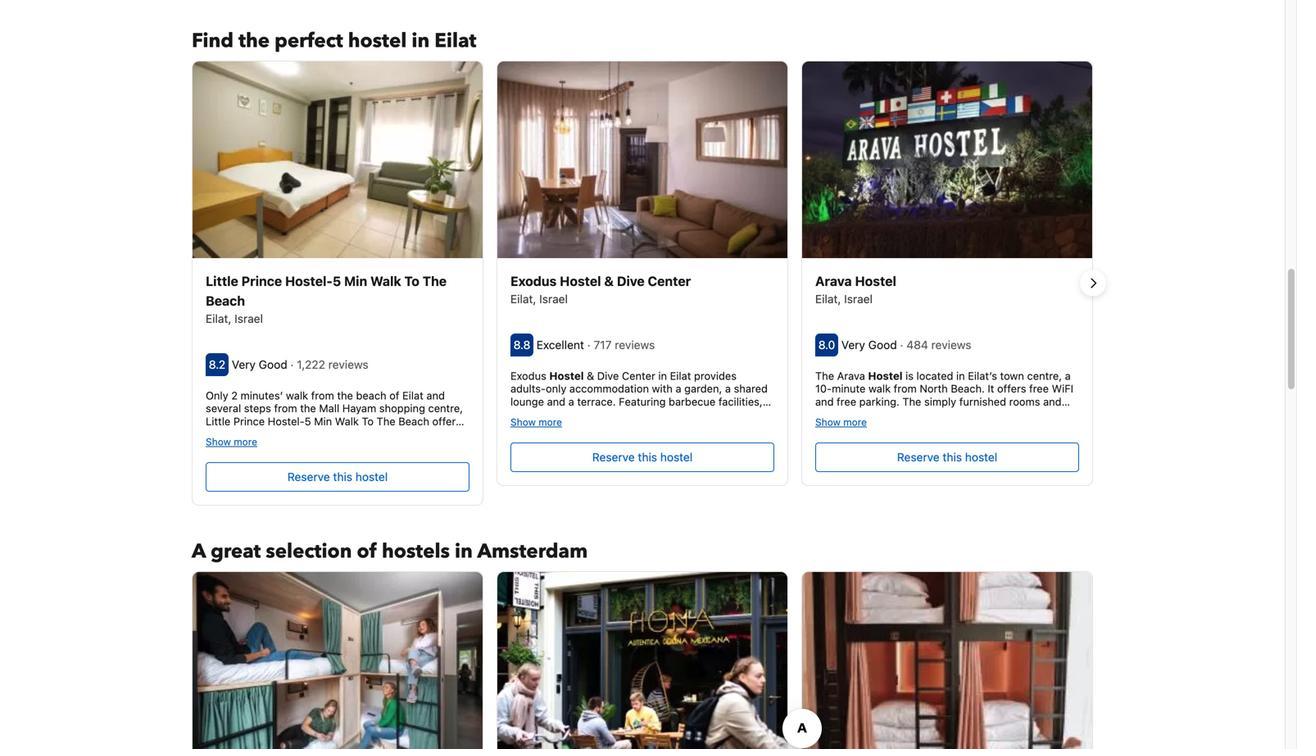 Task type: vqa. For each thing, say whether or not it's contained in the screenshot.
SHOW MORE inside Exodus Hostel & Dive Center section
yes



Task type: locate. For each thing, give the bounding box(es) containing it.
eilat
[[435, 28, 477, 55], [670, 370, 691, 382], [403, 389, 424, 402]]

very right the 8.2 in the left of the page
[[232, 358, 256, 371]]

very
[[842, 338, 866, 352], [232, 358, 256, 371]]

in inside only 2 minutes' walk from the beach of eilat and several steps from the mall hayam shopping centre, little prince hostel-5 min walk to the beach offers air-conditioned rooms located in the very lively tourist area near the night clubs. public parking nearby is free.
[[358, 428, 367, 440]]

from down minutes'
[[274, 402, 297, 415]]

offers inside only 2 minutes' walk from the beach of eilat and several steps from the mall hayam shopping centre, little prince hostel-5 min walk to the beach offers air-conditioned rooms located in the very lively tourist area near the night clubs. public parking nearby is free.
[[432, 415, 461, 427]]

0 vertical spatial beach.
[[951, 383, 985, 395]]

1 horizontal spatial reviews
[[615, 338, 655, 352]]

reserve for 5
[[288, 470, 330, 484]]

more up 'free.' at the bottom left of page
[[234, 436, 257, 447]]

1 vertical spatial exodus
[[511, 370, 547, 382]]

show more inside exodus hostel & dive center section
[[511, 416, 562, 428]]

hostel inside little prince hostel-5 min walk to the beach section
[[356, 470, 388, 484]]

& up 717
[[604, 273, 614, 289]]

0 horizontal spatial very
[[232, 358, 256, 371]]

2 horizontal spatial show more
[[816, 416, 867, 428]]

0 horizontal spatial beach
[[206, 293, 245, 309]]

hostel inside exodus hostel & dive center eilat, israel
[[560, 273, 601, 289]]

rated very good element up minutes'
[[232, 358, 291, 371]]

simply
[[925, 395, 957, 408]]

hostel inside the arava hostel section
[[965, 450, 998, 464]]

minute
[[832, 383, 866, 395]]

hostel down public
[[356, 470, 388, 484]]

selection
[[266, 538, 352, 565]]

israel up 8.2 very good 1,222 reviews in the top left of the page
[[235, 312, 263, 325]]

2 horizontal spatial eilat,
[[816, 292, 841, 306]]

free right kitchen
[[745, 446, 765, 459]]

accommodation inside "& dive center in eilat provides adults-only accommodation with a garden, a shared lounge and a terrace. featuring barbecue facilities, the"
[[570, 383, 649, 395]]

2 exodus from the top
[[511, 370, 547, 382]]

center up from 717 reviews "element"
[[648, 273, 691, 289]]

reserve for dive
[[592, 450, 635, 464]]

have right all
[[929, 434, 952, 446]]

more
[[539, 416, 562, 428], [844, 416, 867, 428], [234, 436, 257, 447]]

hostel- inside only 2 minutes' walk from the beach of eilat and several steps from the mall hayam shopping centre, little prince hostel-5 min walk to the beach offers air-conditioned rooms located in the very lively tourist area near the night clubs. public parking nearby is free.
[[268, 415, 305, 427]]

0 vertical spatial little
[[206, 273, 238, 289]]

1 horizontal spatial reserve this hostel
[[592, 450, 693, 464]]

1 vertical spatial centre,
[[428, 402, 463, 415]]

show more button inside exodus hostel & dive center section
[[511, 415, 562, 428]]

1 horizontal spatial beach.
[[951, 383, 985, 395]]

reserve this hostel link inside the arava hostel section
[[816, 443, 1080, 472]]

from up "come"
[[894, 383, 917, 395]]

reserve inside little prince hostel-5 min walk to the beach section
[[288, 470, 330, 484]]

parking.
[[860, 395, 900, 408]]

1 vertical spatial to
[[362, 415, 374, 427]]

2 horizontal spatial reserve this hostel link
[[816, 443, 1080, 472]]

steps
[[244, 402, 271, 415]]

shared down private
[[939, 446, 973, 459]]

and down 10-
[[816, 395, 834, 408]]

reserve this hostel
[[592, 450, 693, 464], [897, 450, 998, 464], [288, 470, 388, 484]]

a
[[1065, 370, 1071, 382], [676, 383, 682, 395], [725, 383, 731, 395], [569, 395, 574, 408], [955, 434, 961, 446], [639, 446, 645, 459]]

eilat, up '8.8'
[[511, 292, 536, 306]]

a up barbecue
[[676, 383, 682, 395]]

rooms up night
[[284, 428, 315, 440]]

1 horizontal spatial good
[[869, 338, 897, 352]]

accommodation
[[570, 383, 649, 395], [511, 446, 590, 459]]

eilat inside only 2 minutes' walk from the beach of eilat and several steps from the mall hayam shopping centre, little prince hostel-5 min walk to the beach offers air-conditioned rooms located in the very lively tourist area near the night clubs. public parking nearby is free.
[[403, 389, 424, 402]]

exodus
[[511, 273, 557, 289], [511, 370, 547, 382]]

center
[[648, 273, 691, 289], [622, 370, 656, 382]]

1 horizontal spatial several
[[619, 408, 654, 420]]

show inside exodus hostel & dive center section
[[511, 416, 536, 428]]

0 vertical spatial arava
[[816, 273, 852, 289]]

1 horizontal spatial israel
[[540, 292, 568, 306]]

eilat, up 8.0
[[816, 292, 841, 306]]

0 vertical spatial rated very good element
[[842, 338, 900, 352]]

1 exodus from the top
[[511, 273, 557, 289]]

the inside rooms at the arava all have a private bathroom. the mixed
[[1055, 434, 1074, 446]]

hostel up only
[[550, 370, 584, 382]]

is for close
[[565, 408, 574, 420]]

accommodation up terrace.
[[570, 383, 649, 395]]

0 horizontal spatial show more button
[[206, 435, 257, 447]]

show more button inside little prince hostel-5 min walk to the beach section
[[206, 435, 257, 447]]

centre, up lively
[[428, 402, 463, 415]]

1 horizontal spatial offers
[[998, 383, 1027, 395]]

walk up parking.
[[869, 383, 891, 395]]

hostel down private
[[965, 450, 998, 464]]

very for prince
[[232, 358, 256, 371]]

2 vertical spatial free
[[745, 446, 765, 459]]

provides
[[694, 370, 737, 382], [593, 446, 636, 459]]

show up rooms
[[816, 416, 841, 428]]

is down 484
[[906, 370, 914, 382]]

show more button inside the arava hostel section
[[816, 415, 867, 428]]

hostel for little prince hostel-5 min walk to the beach
[[356, 470, 388, 484]]

exodus inside exodus hostel & dive center eilat, israel
[[511, 273, 557, 289]]

exodus up '8.8'
[[511, 273, 557, 289]]

0 vertical spatial eilat
[[435, 28, 477, 55]]

1 horizontal spatial free
[[837, 395, 857, 408]]

1 horizontal spatial eilat,
[[511, 292, 536, 306]]

reviews inside the arava hostel section
[[932, 338, 972, 352]]

& up terrace.
[[587, 370, 595, 382]]

reserve inside the arava hostel section
[[897, 450, 940, 464]]

reviews inside exodus hostel & dive center section
[[615, 338, 655, 352]]

garden,
[[685, 383, 722, 395]]

1 horizontal spatial centre,
[[1028, 370, 1062, 382]]

this down air
[[943, 450, 962, 464]]

very
[[389, 428, 410, 440]]

1 vertical spatial &
[[587, 370, 595, 382]]

1 horizontal spatial to
[[405, 273, 420, 289]]

2 horizontal spatial this
[[943, 450, 962, 464]]

this
[[638, 450, 657, 464], [943, 450, 962, 464], [333, 470, 353, 484]]

1 vertical spatial walk
[[335, 415, 359, 427]]

exodus hostel & dive center image
[[498, 62, 788, 258]]

show more button
[[511, 415, 562, 428], [816, 415, 867, 428], [206, 435, 257, 447]]

located
[[917, 370, 954, 382], [318, 428, 355, 440]]

show up nearby
[[206, 436, 231, 447]]

have
[[929, 434, 952, 446], [913, 446, 936, 459]]

beach.
[[951, 383, 985, 395], [714, 434, 748, 446]]

little prince hostel-5 min walk to the beach section
[[192, 61, 484, 506]]

0 horizontal spatial show more
[[206, 436, 257, 447]]

located up north
[[917, 370, 954, 382]]

1 horizontal spatial rooms
[[1010, 395, 1041, 408]]

1 horizontal spatial located
[[917, 370, 954, 382]]

is inside is close to several noted attractions, around 1.4 km from papaya beach, 1.5 km from kisuski beach and 1.7 km from the pearl beach. the accommodation provides a shared kitchen and free wifi.
[[565, 408, 574, 420]]

lounge
[[511, 395, 544, 408]]

0 horizontal spatial centre,
[[428, 402, 463, 415]]

mall
[[319, 402, 340, 415]]

reserve this hostel for dive
[[592, 450, 693, 464]]

very right "scored 8.0" element
[[842, 338, 866, 352]]

several down only
[[206, 402, 241, 415]]

parking
[[403, 441, 440, 453]]

0 horizontal spatial eilat
[[403, 389, 424, 402]]

rated very good element
[[842, 338, 900, 352], [232, 358, 291, 371]]

the arava hostel
[[816, 370, 903, 382]]

hostel for exodus hostel & dive center
[[661, 450, 693, 464]]

0 vertical spatial offers
[[998, 383, 1027, 395]]

near
[[265, 441, 287, 453]]

0 horizontal spatial reserve this hostel
[[288, 470, 388, 484]]

1 horizontal spatial provides
[[694, 370, 737, 382]]

several down featuring
[[619, 408, 654, 420]]

a inside is close to several noted attractions, around 1.4 km from papaya beach, 1.5 km from kisuski beach and 1.7 km from the pearl beach. the accommodation provides a shared kitchen and free wifi.
[[639, 446, 645, 459]]

several
[[206, 402, 241, 415], [619, 408, 654, 420]]

eilat, inside exodus hostel & dive center eilat, israel
[[511, 292, 536, 306]]

rated very good element for eilat,
[[842, 338, 900, 352]]

and
[[427, 389, 445, 402], [547, 395, 566, 408], [816, 395, 834, 408], [1044, 395, 1062, 408], [582, 434, 601, 446], [724, 446, 742, 459]]

have inside rooms at the arava all have a private bathroom. the mixed
[[929, 434, 952, 446]]

hostel up '8.0 very good 484 reviews'
[[855, 273, 897, 289]]

at
[[853, 434, 862, 446]]

good inside the arava hostel section
[[869, 338, 897, 352]]

1 horizontal spatial rated very good element
[[842, 338, 900, 352]]

prince
[[242, 273, 282, 289], [234, 415, 265, 427]]

reserve this hostel inside exodus hostel & dive center section
[[592, 450, 693, 464]]

2 horizontal spatial eilat
[[670, 370, 691, 382]]

0 vertical spatial provides
[[694, 370, 737, 382]]

air
[[934, 408, 947, 420]]

walk inside is located in eilat's town centre, a 10-minute walk from north beach. it offers free wifi and free parking. the simply furnished rooms and come with air conditioning.
[[869, 383, 891, 395]]

hostel
[[348, 28, 407, 55], [661, 450, 693, 464], [965, 450, 998, 464], [356, 470, 388, 484]]

clubs.
[[337, 441, 367, 453]]

2 vertical spatial is
[[243, 453, 251, 466]]

1 vertical spatial rooms
[[284, 428, 315, 440]]

eilat,
[[511, 292, 536, 306], [816, 292, 841, 306], [206, 312, 231, 325]]

0 horizontal spatial walk
[[335, 415, 359, 427]]

furnished
[[960, 395, 1007, 408]]

rooms
[[816, 434, 850, 446]]

2 horizontal spatial reserve
[[897, 450, 940, 464]]

km
[[565, 421, 580, 433], [702, 421, 717, 433], [620, 434, 635, 446]]

around
[[511, 421, 545, 433]]

and up lively
[[427, 389, 445, 402]]

provides down 1.7
[[593, 446, 636, 459]]

good left 484
[[869, 338, 897, 352]]

rooms at the arava all have a private bathroom. the mixed
[[816, 434, 1074, 459]]

8.0
[[819, 338, 835, 352]]

0 vertical spatial to
[[405, 273, 420, 289]]

area
[[241, 441, 262, 453]]

0 horizontal spatial reviews
[[328, 358, 369, 371]]

0 horizontal spatial more
[[234, 436, 257, 447]]

good up minutes'
[[259, 358, 287, 371]]

rated excellent element
[[537, 338, 588, 352]]

arava up 8.0
[[816, 273, 852, 289]]

show more up rooms
[[816, 416, 867, 428]]

very inside little prince hostel-5 min walk to the beach section
[[232, 358, 256, 371]]

1 vertical spatial eilat
[[670, 370, 691, 382]]

0 vertical spatial with
[[652, 383, 673, 395]]

2 little from the top
[[206, 415, 231, 427]]

this inside the arava hostel section
[[943, 450, 962, 464]]

hostel
[[560, 273, 601, 289], [855, 273, 897, 289], [550, 370, 584, 382], [868, 370, 903, 382]]

0 horizontal spatial eilat,
[[206, 312, 231, 325]]

dive
[[617, 273, 645, 289], [597, 370, 619, 382]]

& dive center in eilat provides adults-only accommodation with a garden, a shared lounge and a terrace. featuring barbecue facilities, the
[[511, 370, 768, 420]]

the right at
[[865, 434, 881, 446]]

to
[[405, 273, 420, 289], [362, 415, 374, 427]]

shared inside "& dive center in eilat provides adults-only accommodation with a garden, a shared lounge and a terrace. featuring barbecue facilities, the"
[[734, 383, 768, 395]]

1 horizontal spatial beach
[[399, 415, 429, 427]]

good for hostel
[[869, 338, 897, 352]]

israel up '8.0 very good 484 reviews'
[[844, 292, 873, 306]]

beach. down eilat's on the right of the page
[[951, 383, 985, 395]]

0 vertical spatial of
[[390, 389, 400, 402]]

& inside "& dive center in eilat provides adults-only accommodation with a garden, a shared lounge and a terrace. featuring barbecue facilities, the"
[[587, 370, 595, 382]]

with inside "& dive center in eilat provides adults-only accommodation with a garden, a shared lounge and a terrace. featuring barbecue facilities, the"
[[652, 383, 673, 395]]

0 horizontal spatial walk
[[286, 389, 308, 402]]

0 horizontal spatial with
[[652, 383, 673, 395]]

israel inside exodus hostel & dive center eilat, israel
[[540, 292, 568, 306]]

excellent
[[537, 338, 584, 352]]

beach. down the attractions,
[[714, 434, 748, 446]]

0 horizontal spatial israel
[[235, 312, 263, 325]]

1 vertical spatial provides
[[593, 446, 636, 459]]

offers down town
[[998, 383, 1027, 395]]

free left wifi at right bottom
[[1030, 383, 1049, 395]]

0 vertical spatial prince
[[242, 273, 282, 289]]

1 horizontal spatial walk
[[869, 383, 891, 395]]

private
[[964, 434, 998, 446]]

1 little from the top
[[206, 273, 238, 289]]

the
[[423, 273, 447, 289], [816, 370, 835, 382], [903, 395, 922, 408], [377, 415, 396, 427], [664, 434, 683, 446], [751, 434, 770, 446], [1055, 434, 1074, 446]]

rooms inside is located in eilat's town centre, a 10-minute walk from north beach. it offers free wifi and free parking. the simply furnished rooms and come with air conditioning.
[[1010, 395, 1041, 408]]

hostel down pearl
[[661, 450, 693, 464]]

0 vertical spatial good
[[869, 338, 897, 352]]

located inside is located in eilat's town centre, a 10-minute walk from north beach. it offers free wifi and free parking. the simply furnished rooms and come with air conditioning.
[[917, 370, 954, 382]]

show more for arava hostel
[[816, 416, 867, 428]]

0 horizontal spatial km
[[565, 421, 580, 433]]

rated very good element up the arava hostel
[[842, 338, 900, 352]]

is inside is located in eilat's town centre, a 10-minute walk from north beach. it offers free wifi and free parking. the simply furnished rooms and come with air conditioning.
[[906, 370, 914, 382]]

offers up lively
[[432, 415, 461, 427]]

2 horizontal spatial show more button
[[816, 415, 867, 428]]

rooms
[[1010, 395, 1041, 408], [284, 428, 315, 440]]

rooms down town
[[1010, 395, 1041, 408]]

this down beach,
[[638, 450, 657, 464]]

the right find
[[239, 28, 270, 55]]

reserve this hostel inside the arava hostel section
[[897, 450, 998, 464]]

hostel inside arava hostel eilat, israel
[[855, 273, 897, 289]]

0 horizontal spatial reserve
[[288, 470, 330, 484]]

1 vertical spatial is
[[565, 408, 574, 420]]

is inside only 2 minutes' walk from the beach of eilat and several steps from the mall hayam shopping centre, little prince hostel-5 min walk to the beach offers air-conditioned rooms located in the very lively tourist area near the night clubs. public parking nearby is free.
[[243, 453, 251, 466]]

0 horizontal spatial located
[[318, 428, 355, 440]]

is close to several noted attractions, around 1.4 km from papaya beach, 1.5 km from kisuski beach and 1.7 km from the pearl beach. the accommodation provides a shared kitchen and free wifi.
[[511, 408, 770, 472]]

0 horizontal spatial offers
[[432, 415, 461, 427]]

beach down 1.4
[[549, 434, 580, 446]]

reserve inside exodus hostel & dive center section
[[592, 450, 635, 464]]

located up night
[[318, 428, 355, 440]]

beach
[[206, 293, 245, 309], [399, 415, 429, 427], [549, 434, 580, 446]]

1 horizontal spatial walk
[[371, 273, 401, 289]]

a inside is located in eilat's town centre, a 10-minute walk from north beach. it offers free wifi and free parking. the simply furnished rooms and come with air conditioning.
[[1065, 370, 1071, 382]]

prince inside only 2 minutes' walk from the beach of eilat and several steps from the mall hayam shopping centre, little prince hostel-5 min walk to the beach offers air-conditioned rooms located in the very lively tourist area near the night clubs. public parking nearby is free.
[[234, 415, 265, 427]]

the inside rooms at the arava all have a private bathroom. the mixed
[[865, 434, 881, 446]]

0 horizontal spatial several
[[206, 402, 241, 415]]

a up have shared facilities.
[[955, 434, 961, 446]]

with left air
[[911, 408, 931, 420]]

accommodation inside is close to several noted attractions, around 1.4 km from papaya beach, 1.5 km from kisuski beach and 1.7 km from the pearl beach. the accommodation provides a shared kitchen and free wifi.
[[511, 446, 590, 459]]

is
[[906, 370, 914, 382], [565, 408, 574, 420], [243, 453, 251, 466]]

0 vertical spatial beach
[[206, 293, 245, 309]]

km down the attractions,
[[702, 421, 717, 433]]

located inside only 2 minutes' walk from the beach of eilat and several steps from the mall hayam shopping centre, little prince hostel-5 min walk to the beach offers air-conditioned rooms located in the very lively tourist area near the night clubs. public parking nearby is free.
[[318, 428, 355, 440]]

hostel for exodus hostel & dive center eilat, israel
[[560, 273, 601, 289]]

1 vertical spatial 5
[[305, 415, 311, 427]]

from
[[894, 383, 917, 395], [311, 389, 334, 402], [274, 402, 297, 415], [583, 421, 606, 433], [720, 421, 743, 433], [638, 434, 661, 446]]

is left close
[[565, 408, 574, 420]]

1 vertical spatial very
[[232, 358, 256, 371]]

more up kisuski
[[539, 416, 562, 428]]

beach up lively
[[399, 415, 429, 427]]

5 inside only 2 minutes' walk from the beach of eilat and several steps from the mall hayam shopping centre, little prince hostel-5 min walk to the beach offers air-conditioned rooms located in the very lively tourist area near the night clubs. public parking nearby is free.
[[305, 415, 311, 427]]

1 horizontal spatial show more
[[511, 416, 562, 428]]

reserve this hostel down papaya
[[592, 450, 693, 464]]

of left hostels
[[357, 538, 377, 565]]

&
[[604, 273, 614, 289], [587, 370, 595, 382]]

0 vertical spatial free
[[1030, 383, 1049, 395]]

0 vertical spatial min
[[344, 273, 367, 289]]

show more for little prince hostel-5 min walk to the beach
[[206, 436, 257, 447]]

a down papaya
[[639, 446, 645, 459]]

1 vertical spatial rated very good element
[[232, 358, 291, 371]]

8.2 very good 1,222 reviews
[[209, 358, 372, 371]]

accommodation down kisuski
[[511, 446, 590, 459]]

very inside the arava hostel section
[[842, 338, 866, 352]]

0 vertical spatial located
[[917, 370, 954, 382]]

of up shopping
[[390, 389, 400, 402]]

0 horizontal spatial show
[[206, 436, 231, 447]]

the inside the little prince hostel-5 min walk to the beach eilat, israel
[[423, 273, 447, 289]]

property types region
[[179, 61, 1107, 506]]

eilat, up the 8.2 in the left of the page
[[206, 312, 231, 325]]

show more up kisuski
[[511, 416, 562, 428]]

reserve this hostel link down clubs.
[[206, 462, 470, 492]]

show for arava hostel
[[816, 416, 841, 428]]

with up featuring
[[652, 383, 673, 395]]

show inside little prince hostel-5 min walk to the beach section
[[206, 436, 231, 447]]

is down area
[[243, 453, 251, 466]]

reserve this hostel inside little prince hostel-5 min walk to the beach section
[[288, 470, 388, 484]]

2 horizontal spatial more
[[844, 416, 867, 428]]

the inside is located in eilat's town centre, a 10-minute walk from north beach. it offers free wifi and free parking. the simply furnished rooms and come with air conditioning.
[[903, 395, 922, 408]]

from 1,222 reviews element
[[291, 358, 372, 371]]

1 horizontal spatial reserve
[[592, 450, 635, 464]]

1 vertical spatial min
[[314, 415, 332, 427]]

min
[[344, 273, 367, 289], [314, 415, 332, 427]]

1 horizontal spatial eilat
[[435, 28, 477, 55]]

perfect
[[275, 28, 343, 55]]

1 horizontal spatial 5
[[333, 273, 341, 289]]

in inside "& dive center in eilat provides adults-only accommodation with a garden, a shared lounge and a terrace. featuring barbecue facilities, the"
[[659, 370, 667, 382]]

2 horizontal spatial reserve this hostel
[[897, 450, 998, 464]]

0 vertical spatial &
[[604, 273, 614, 289]]

free down minute
[[837, 395, 857, 408]]

is for located
[[906, 370, 914, 382]]

and down only
[[547, 395, 566, 408]]

0 vertical spatial hostel-
[[285, 273, 333, 289]]

of
[[390, 389, 400, 402], [357, 538, 377, 565]]

provides inside is close to several noted attractions, around 1.4 km from papaya beach, 1.5 km from kisuski beach and 1.7 km from the pearl beach. the accommodation provides a shared kitchen and free wifi.
[[593, 446, 636, 459]]

exodus for exodus hostel
[[511, 370, 547, 382]]

in
[[412, 28, 430, 55], [659, 370, 667, 382], [957, 370, 965, 382], [358, 428, 367, 440], [455, 538, 473, 565]]

1 vertical spatial beach
[[399, 415, 429, 427]]

centre, inside only 2 minutes' walk from the beach of eilat and several steps from the mall hayam shopping centre, little prince hostel-5 min walk to the beach offers air-conditioned rooms located in the very lively tourist area near the night clubs. public parking nearby is free.
[[428, 402, 463, 415]]

km down papaya
[[620, 434, 635, 446]]

walk
[[869, 383, 891, 395], [286, 389, 308, 402]]

shared down beach,
[[648, 446, 681, 459]]

israel up excellent
[[540, 292, 568, 306]]

0 vertical spatial exodus
[[511, 273, 557, 289]]

show more button for arava hostel
[[816, 415, 867, 428]]

1 horizontal spatial very
[[842, 338, 866, 352]]

show more inside little prince hostel-5 min walk to the beach section
[[206, 436, 257, 447]]

more inside the arava hostel section
[[844, 416, 867, 428]]

2 horizontal spatial beach
[[549, 434, 580, 446]]

exodus for exodus hostel & dive center eilat, israel
[[511, 273, 557, 289]]

this inside little prince hostel-5 min walk to the beach section
[[333, 470, 353, 484]]

reserve this hostel link
[[511, 443, 775, 472], [816, 443, 1080, 472], [206, 462, 470, 492]]

a up wifi at right bottom
[[1065, 370, 1071, 382]]

shared up facilities,
[[734, 383, 768, 395]]

8.8 excellent 717 reviews
[[514, 338, 658, 352]]

1 vertical spatial of
[[357, 538, 377, 565]]

hostel for exodus hostel
[[550, 370, 584, 382]]

offers
[[998, 383, 1027, 395], [432, 415, 461, 427]]

good for prince
[[259, 358, 287, 371]]

2 horizontal spatial show
[[816, 416, 841, 428]]

show more button up nearby
[[206, 435, 257, 447]]

0 horizontal spatial free
[[745, 446, 765, 459]]

free
[[1030, 383, 1049, 395], [837, 395, 857, 408], [745, 446, 765, 459]]

5
[[333, 273, 341, 289], [305, 415, 311, 427]]

this inside exodus hostel & dive center section
[[638, 450, 657, 464]]

a up facilities,
[[725, 383, 731, 395]]

reserve
[[592, 450, 635, 464], [897, 450, 940, 464], [288, 470, 330, 484]]

good inside little prince hostel-5 min walk to the beach section
[[259, 358, 287, 371]]

hostel up 8.8 excellent 717 reviews
[[560, 273, 601, 289]]

reserve this hostel down clubs.
[[288, 470, 388, 484]]

1 vertical spatial with
[[911, 408, 931, 420]]

more inside little prince hostel-5 min walk to the beach section
[[234, 436, 257, 447]]

exodus hostel & dive center link
[[511, 271, 775, 291]]

hostel inside exodus hostel & dive center section
[[661, 450, 693, 464]]

centre, up wifi at right bottom
[[1028, 370, 1062, 382]]

this for dive
[[638, 450, 657, 464]]

1 horizontal spatial is
[[565, 408, 574, 420]]

center up featuring
[[622, 370, 656, 382]]

1 horizontal spatial show more button
[[511, 415, 562, 428]]

0 horizontal spatial is
[[243, 453, 251, 466]]

eilat's
[[968, 370, 998, 382]]

mixed
[[816, 446, 845, 459]]

hostel-
[[285, 273, 333, 289], [268, 415, 305, 427]]

little prince hostel-5 min walk to the beach link
[[206, 271, 470, 311]]

1 horizontal spatial this
[[638, 450, 657, 464]]

the down lounge on the left of the page
[[511, 408, 527, 420]]

this down clubs.
[[333, 470, 353, 484]]

this for 5
[[333, 470, 353, 484]]

reserve down night
[[288, 470, 330, 484]]

from down the attractions,
[[720, 421, 743, 433]]

a inside rooms at the arava all have a private bathroom. the mixed
[[955, 434, 961, 446]]

2 vertical spatial beach
[[549, 434, 580, 446]]

only
[[206, 389, 228, 402]]

beach up the 8.2 in the left of the page
[[206, 293, 245, 309]]

israel inside the little prince hostel-5 min walk to the beach eilat, israel
[[235, 312, 263, 325]]

reviews inside little prince hostel-5 min walk to the beach section
[[328, 358, 369, 371]]

0 vertical spatial very
[[842, 338, 866, 352]]

reviews right 717
[[615, 338, 655, 352]]

more up at
[[844, 416, 867, 428]]



Task type: describe. For each thing, give the bounding box(es) containing it.
reserve for israel
[[897, 450, 940, 464]]

8.0 very good 484 reviews
[[819, 338, 975, 352]]

the right near
[[290, 441, 306, 453]]

lively
[[413, 428, 438, 440]]

terrace.
[[577, 395, 616, 408]]

wifi
[[1052, 383, 1074, 395]]

north
[[920, 383, 948, 395]]

5 inside the little prince hostel-5 min walk to the beach eilat, israel
[[333, 273, 341, 289]]

amsterdam
[[477, 538, 588, 565]]

beach. inside is close to several noted attractions, around 1.4 km from papaya beach, 1.5 km from kisuski beach and 1.7 km from the pearl beach. the accommodation provides a shared kitchen and free wifi.
[[714, 434, 748, 446]]

the inside only 2 minutes' walk from the beach of eilat and several steps from the mall hayam shopping centre, little prince hostel-5 min walk to the beach offers air-conditioned rooms located in the very lively tourist area near the night clubs. public parking nearby is free.
[[377, 415, 396, 427]]

beach inside the little prince hostel-5 min walk to the beach eilat, israel
[[206, 293, 245, 309]]

bathroom.
[[1001, 434, 1052, 446]]

1 horizontal spatial km
[[620, 434, 635, 446]]

from 717 reviews element
[[588, 338, 658, 352]]

air-
[[206, 428, 223, 440]]

& inside exodus hostel & dive center eilat, israel
[[604, 273, 614, 289]]

more for little prince hostel-5 min walk to the beach
[[234, 436, 257, 447]]

to inside only 2 minutes' walk from the beach of eilat and several steps from the mall hayam shopping centre, little prince hostel-5 min walk to the beach offers air-conditioned rooms located in the very lively tourist area near the night clubs. public parking nearby is free.
[[362, 415, 374, 427]]

reserve this hostel for israel
[[897, 450, 998, 464]]

nearby
[[206, 453, 240, 466]]

a great selection of hostels in amsterdam
[[192, 538, 588, 565]]

eilat, inside arava hostel eilat, israel
[[816, 292, 841, 306]]

of inside only 2 minutes' walk from the beach of eilat and several steps from the mall hayam shopping centre, little prince hostel-5 min walk to the beach offers air-conditioned rooms located in the very lively tourist area near the night clubs. public parking nearby is free.
[[390, 389, 400, 402]]

eilat inside "& dive center in eilat provides adults-only accommodation with a garden, a shared lounge and a terrace. featuring barbecue facilities, the"
[[670, 370, 691, 382]]

from 484 reviews element
[[900, 338, 975, 352]]

484
[[907, 338, 929, 352]]

hostel for arava hostel
[[965, 450, 998, 464]]

reserve this hostel for 5
[[288, 470, 388, 484]]

to
[[606, 408, 616, 420]]

find
[[192, 28, 234, 55]]

town
[[1001, 370, 1025, 382]]

is located in eilat's town centre, a 10-minute walk from north beach. it offers free wifi and free parking. the simply furnished rooms and come with air conditioning.
[[816, 370, 1074, 420]]

only 2 minutes' walk from the beach of eilat and several steps from the mall hayam shopping centre, little prince hostel-5 min walk to the beach offers air-conditioned rooms located in the very lively tourist area near the night clubs. public parking nearby is free.
[[206, 389, 463, 466]]

8.8
[[514, 338, 531, 352]]

facilities,
[[719, 395, 763, 408]]

reserve this hostel link for israel
[[816, 443, 1080, 472]]

show for exodus hostel & dive center
[[511, 416, 536, 428]]

tourist
[[206, 441, 238, 453]]

attractions,
[[689, 408, 745, 420]]

find the perfect hostel in eilat
[[192, 28, 477, 55]]

hayam
[[342, 402, 376, 415]]

and inside "& dive center in eilat provides adults-only accommodation with a garden, a shared lounge and a terrace. featuring barbecue facilities, the"
[[547, 395, 566, 408]]

close
[[577, 408, 603, 420]]

walk inside only 2 minutes' walk from the beach of eilat and several steps from the mall hayam shopping centre, little prince hostel-5 min walk to the beach offers air-conditioned rooms located in the very lively tourist area near the night clubs. public parking nearby is free.
[[286, 389, 308, 402]]

10-
[[816, 383, 832, 395]]

great
[[211, 538, 261, 565]]

this ho(s)tel image
[[498, 572, 788, 749]]

arava inside arava hostel eilat, israel
[[816, 273, 852, 289]]

8.2
[[209, 358, 226, 371]]

reserve this hostel link for dive
[[511, 443, 775, 472]]

reviews for little prince hostel-5 min walk to the beach
[[328, 358, 369, 371]]

the inside "& dive center in eilat provides adults-only accommodation with a garden, a shared lounge and a terrace. featuring barbecue facilities, the"
[[511, 408, 527, 420]]

exodus hostel
[[511, 370, 584, 382]]

several inside only 2 minutes' walk from the beach of eilat and several steps from the mall hayam shopping centre, little prince hostel-5 min walk to the beach offers air-conditioned rooms located in the very lively tourist area near the night clubs. public parking nearby is free.
[[206, 402, 241, 415]]

centre, inside is located in eilat's town centre, a 10-minute walk from north beach. it offers free wifi and free parking. the simply furnished rooms and come with air conditioning.
[[1028, 370, 1062, 382]]

walk inside only 2 minutes' walk from the beach of eilat and several steps from the mall hayam shopping centre, little prince hostel-5 min walk to the beach offers air-conditioned rooms located in the very lively tourist area near the night clubs. public parking nearby is free.
[[335, 415, 359, 427]]

in inside is located in eilat's town centre, a 10-minute walk from north beach. it offers free wifi and free parking. the simply furnished rooms and come with air conditioning.
[[957, 370, 965, 382]]

facilities.
[[976, 446, 1020, 459]]

durty nelly's inn image
[[803, 572, 1093, 749]]

hostel- inside the little prince hostel-5 min walk to the beach eilat, israel
[[285, 273, 333, 289]]

1.4
[[548, 421, 563, 433]]

show for little prince hostel-5 min walk to the beach
[[206, 436, 231, 447]]

shared inside is close to several noted attractions, around 1.4 km from papaya beach, 1.5 km from kisuski beach and 1.7 km from the pearl beach. the accommodation provides a shared kitchen and free wifi.
[[648, 446, 681, 459]]

rated very good element for hostel-
[[232, 358, 291, 371]]

the bee hostel image
[[193, 572, 483, 749]]

beach inside only 2 minutes' walk from the beach of eilat and several steps from the mall hayam shopping centre, little prince hostel-5 min walk to the beach offers air-conditioned rooms located in the very lively tourist area near the night clubs. public parking nearby is free.
[[399, 415, 429, 427]]

1 vertical spatial arava
[[837, 370, 866, 382]]

little prince hostel-5 min walk to the beach eilat, israel
[[206, 273, 447, 325]]

barbecue
[[669, 395, 716, 408]]

dive inside exodus hostel & dive center eilat, israel
[[617, 273, 645, 289]]

to inside the little prince hostel-5 min walk to the beach eilat, israel
[[405, 273, 420, 289]]

the left 'mall' in the left bottom of the page
[[300, 402, 316, 415]]

it
[[988, 383, 995, 395]]

little prince hostel-5 min walk to the beach image
[[193, 62, 483, 258]]

prince inside the little prince hostel-5 min walk to the beach eilat, israel
[[242, 273, 282, 289]]

adults-
[[511, 383, 546, 395]]

featuring
[[619, 395, 666, 408]]

reserve this hostel link for 5
[[206, 462, 470, 492]]

scored 8.2 element
[[206, 353, 229, 376]]

2
[[231, 389, 238, 402]]

little inside the little prince hostel-5 min walk to the beach eilat, israel
[[206, 273, 238, 289]]

very for hostel
[[842, 338, 866, 352]]

1.5
[[685, 421, 699, 433]]

a left terrace.
[[569, 395, 574, 408]]

2 horizontal spatial km
[[702, 421, 717, 433]]

beach
[[356, 389, 387, 402]]

and right kitchen
[[724, 446, 742, 459]]

717
[[594, 338, 612, 352]]

arava hostel image
[[803, 62, 1093, 258]]

0 horizontal spatial of
[[357, 538, 377, 565]]

walk inside the little prince hostel-5 min walk to the beach eilat, israel
[[371, 273, 401, 289]]

2 horizontal spatial free
[[1030, 383, 1049, 395]]

noted
[[657, 408, 686, 420]]

more for exodus hostel & dive center
[[539, 416, 562, 428]]

beach. inside is located in eilat's town centre, a 10-minute walk from north beach. it offers free wifi and free parking. the simply furnished rooms and come with air conditioning.
[[951, 383, 985, 395]]

have shared facilities.
[[910, 446, 1020, 459]]

dive inside "& dive center in eilat provides adults-only accommodation with a garden, a shared lounge and a terrace. featuring barbecue facilities, the"
[[597, 370, 619, 382]]

the up public
[[370, 428, 386, 440]]

eilat, inside the little prince hostel-5 min walk to the beach eilat, israel
[[206, 312, 231, 325]]

little inside only 2 minutes' walk from the beach of eilat and several steps from the mall hayam shopping centre, little prince hostel-5 min walk to the beach offers air-conditioned rooms located in the very lively tourist area near the night clubs. public parking nearby is free.
[[206, 415, 231, 427]]

shopping
[[379, 402, 425, 415]]

1 vertical spatial free
[[837, 395, 857, 408]]

center inside exodus hostel & dive center eilat, israel
[[648, 273, 691, 289]]

hostel right perfect
[[348, 28, 407, 55]]

reviews for arava hostel
[[932, 338, 972, 352]]

hostel up parking.
[[868, 370, 903, 382]]

and down wifi at right bottom
[[1044, 395, 1062, 408]]

shared inside the arava hostel section
[[939, 446, 973, 459]]

israel inside arava hostel eilat, israel
[[844, 292, 873, 306]]

the up hayam
[[337, 389, 353, 402]]

show more button for exodus hostel & dive center
[[511, 415, 562, 428]]

beach,
[[648, 421, 682, 433]]

scored 8.0 element
[[816, 334, 839, 357]]

all
[[915, 434, 926, 446]]

minutes'
[[241, 389, 283, 402]]

with inside is located in eilat's town centre, a 10-minute walk from north beach. it offers free wifi and free parking. the simply furnished rooms and come with air conditioning.
[[911, 408, 931, 420]]

from up 'mall' in the left bottom of the page
[[311, 389, 334, 402]]

from inside is located in eilat's town centre, a 10-minute walk from north beach. it offers free wifi and free parking. the simply furnished rooms and come with air conditioning.
[[894, 383, 917, 395]]

offers inside is located in eilat's town centre, a 10-minute walk from north beach. it offers free wifi and free parking. the simply furnished rooms and come with air conditioning.
[[998, 383, 1027, 395]]

and left 1.7
[[582, 434, 601, 446]]

public
[[370, 441, 400, 453]]

come
[[880, 408, 908, 420]]

conditioning.
[[950, 408, 1014, 420]]

more for arava hostel
[[844, 416, 867, 428]]

wifi.
[[511, 459, 535, 472]]

hostel for arava hostel eilat, israel
[[855, 273, 897, 289]]

and inside only 2 minutes' walk from the beach of eilat and several steps from the mall hayam shopping centre, little prince hostel-5 min walk to the beach offers air-conditioned rooms located in the very lively tourist area near the night clubs. public parking nearby is free.
[[427, 389, 445, 402]]

several inside is close to several noted attractions, around 1.4 km from papaya beach, 1.5 km from kisuski beach and 1.7 km from the pearl beach. the accommodation provides a shared kitchen and free wifi.
[[619, 408, 654, 420]]

rooms inside only 2 minutes' walk from the beach of eilat and several steps from the mall hayam shopping centre, little prince hostel-5 min walk to the beach offers air-conditioned rooms located in the very lively tourist area near the night clubs. public parking nearby is free.
[[284, 428, 315, 440]]

free inside is close to several noted attractions, around 1.4 km from papaya beach, 1.5 km from kisuski beach and 1.7 km from the pearl beach. the accommodation provides a shared kitchen and free wifi.
[[745, 446, 765, 459]]

1,222
[[297, 358, 325, 371]]

min inside only 2 minutes' walk from the beach of eilat and several steps from the mall hayam shopping centre, little prince hostel-5 min walk to the beach offers air-conditioned rooms located in the very lively tourist area near the night clubs. public parking nearby is free.
[[314, 415, 332, 427]]

have down all
[[913, 446, 936, 459]]

exodus hostel & dive center eilat, israel
[[511, 273, 691, 306]]

arava hostel section
[[802, 61, 1094, 486]]

free.
[[254, 453, 276, 466]]

min inside the little prince hostel-5 min walk to the beach eilat, israel
[[344, 273, 367, 289]]

beach inside is close to several noted attractions, around 1.4 km from papaya beach, 1.5 km from kisuski beach and 1.7 km from the pearl beach. the accommodation provides a shared kitchen and free wifi.
[[549, 434, 580, 446]]

hostels
[[382, 538, 450, 565]]

pearl
[[686, 434, 711, 446]]

arava hostel eilat, israel
[[816, 273, 897, 306]]

kisuski
[[511, 434, 546, 446]]

from down close
[[583, 421, 606, 433]]

arava inside rooms at the arava all have a private bathroom. the mixed
[[884, 434, 912, 446]]

papaya
[[609, 421, 645, 433]]

1.7
[[604, 434, 617, 446]]

provides inside "& dive center in eilat provides adults-only accommodation with a garden, a shared lounge and a terrace. featuring barbecue facilities, the"
[[694, 370, 737, 382]]

conditioned
[[223, 428, 281, 440]]

next image
[[1084, 273, 1103, 293]]

a
[[192, 538, 206, 565]]

kitchen
[[684, 446, 721, 459]]

night
[[309, 441, 334, 453]]

from down beach,
[[638, 434, 661, 446]]

show more button for little prince hostel-5 min walk to the beach
[[206, 435, 257, 447]]

center inside "& dive center in eilat provides adults-only accommodation with a garden, a shared lounge and a terrace. featuring barbecue facilities, the"
[[622, 370, 656, 382]]

show more for exodus hostel & dive center
[[511, 416, 562, 428]]

exodus hostel & dive center section
[[497, 61, 789, 486]]

this for israel
[[943, 450, 962, 464]]

arava hostel link
[[816, 271, 1080, 291]]

scored 8.8 element
[[511, 334, 534, 357]]

only
[[546, 383, 567, 395]]



